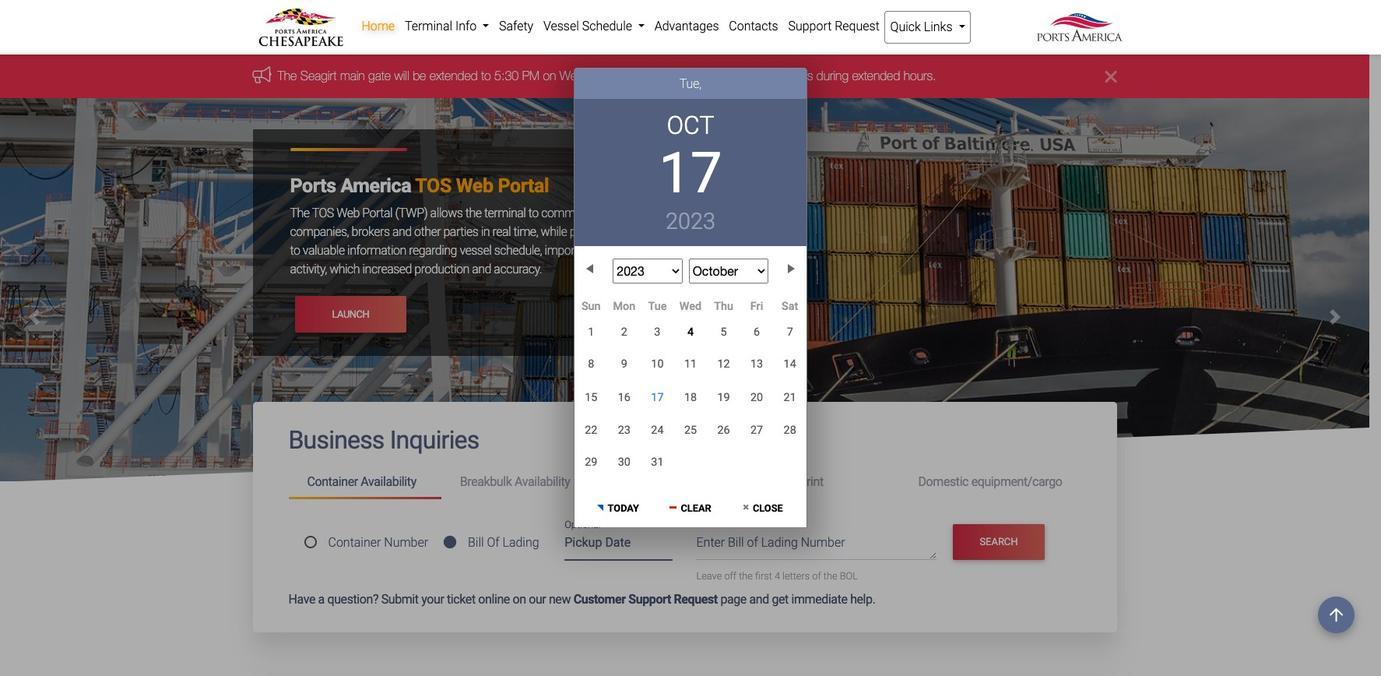 Task type: locate. For each thing, give the bounding box(es) containing it.
container for container availability
[[307, 475, 358, 489]]

tos
[[415, 175, 452, 197], [312, 206, 334, 221]]

1 horizontal spatial gate
[[692, 243, 715, 258]]

0 horizontal spatial web
[[337, 206, 360, 221]]

immediate
[[619, 225, 674, 239], [792, 592, 848, 606]]

1 availability from the left
[[361, 475, 417, 489]]

lading right the of
[[503, 535, 540, 550]]

the up 'in'
[[466, 206, 482, 221]]

support right customer
[[629, 592, 671, 606]]

close button
[[728, 489, 799, 524]]

clear button
[[655, 489, 727, 524]]

vessel
[[460, 243, 492, 258]]

number up submit
[[384, 535, 429, 550]]

8
[[588, 358, 595, 371]]

Enter Bill of Lading Number text field
[[697, 534, 937, 560]]

terminal info
[[405, 19, 480, 33]]

october
[[628, 69, 670, 83]]

1 vertical spatial tos
[[312, 206, 334, 221]]

home link
[[357, 11, 400, 42]]

10/5/2023 cell
[[707, 316, 741, 349]]

28
[[784, 424, 797, 437]]

4 inside 10/4/2023 cell
[[688, 326, 694, 339]]

9
[[621, 358, 628, 371]]

tue,
[[680, 76, 702, 91]]

domestic
[[919, 475, 969, 489]]

1 vertical spatial immediate
[[792, 592, 848, 606]]

10/25/2023 cell
[[674, 414, 707, 447]]

0 horizontal spatial on
[[513, 592, 526, 606]]

0 horizontal spatial extended
[[430, 69, 478, 83]]

online
[[479, 592, 510, 606]]

terminal
[[405, 19, 453, 33]]

6
[[754, 326, 760, 339]]

availability
[[361, 475, 417, 489], [515, 475, 571, 489]]

1 vertical spatial request
[[674, 592, 718, 606]]

1 vertical spatial on
[[513, 592, 526, 606]]

0 horizontal spatial support
[[629, 592, 671, 606]]

the for the tos web portal (twp) allows the terminal to communicate with trucking companies,                         brokers and other parties in real time, while providing immediate access to valuable                         information regarding vessel schedule, import and export cargo and gate activity, which increased production and accuracy.
[[290, 206, 310, 221]]

portal
[[498, 175, 549, 197], [362, 206, 393, 221]]

10/13/2023 cell
[[741, 349, 774, 381]]

17 down '10/10/2023' cell
[[651, 391, 664, 404]]

21
[[784, 391, 797, 404]]

immediate up the "cargo"
[[619, 225, 674, 239]]

1 vertical spatial the
[[290, 206, 310, 221]]

0 horizontal spatial lading
[[503, 535, 540, 550]]

0 vertical spatial immediate
[[619, 225, 674, 239]]

1 horizontal spatial availability
[[515, 475, 571, 489]]

bill
[[468, 535, 484, 550], [728, 535, 744, 550]]

10/3/2023 cell
[[641, 316, 674, 349]]

our
[[529, 592, 546, 606]]

2 availability from the left
[[515, 475, 571, 489]]

10/24/2023 cell
[[641, 414, 674, 447]]

immediate down letters
[[792, 592, 848, 606]]

1 horizontal spatial support
[[789, 19, 832, 33]]

web up the allows
[[456, 175, 494, 197]]

the up companies,
[[290, 206, 310, 221]]

1 vertical spatial 17
[[651, 391, 664, 404]]

1 horizontal spatial immediate
[[792, 592, 848, 606]]

4 down wed
[[688, 326, 694, 339]]

request left quick on the top right
[[835, 19, 880, 33]]

0 horizontal spatial immediate
[[619, 225, 674, 239]]

letters
[[783, 570, 810, 582]]

10/26/2023 cell
[[707, 414, 741, 447]]

0 vertical spatial to
[[481, 69, 491, 83]]

10/29/2023 cell
[[575, 447, 608, 479]]

oct
[[667, 111, 715, 140]]

extended right during on the right of page
[[853, 69, 901, 83]]

Pickup Date text field
[[565, 530, 673, 561]]

companies,
[[290, 225, 349, 239]]

1 vertical spatial web
[[337, 206, 360, 221]]

extended
[[430, 69, 478, 83], [853, 69, 901, 83]]

quick links
[[891, 19, 956, 34]]

10/17/2023 cell
[[641, 381, 674, 414]]

4
[[688, 326, 694, 339], [775, 570, 781, 582]]

allows
[[430, 206, 463, 221]]

the left seagirt
[[278, 69, 297, 83]]

america
[[341, 175, 411, 197]]

request
[[835, 19, 880, 33], [674, 592, 718, 606]]

container for container number
[[328, 535, 381, 550]]

wed
[[680, 300, 702, 313]]

to up time,
[[529, 206, 539, 221]]

lading
[[503, 535, 540, 550], [762, 535, 798, 550]]

10/19/2023 cell
[[707, 381, 741, 414]]

1 vertical spatial to
[[529, 206, 539, 221]]

and
[[393, 225, 412, 239], [581, 243, 601, 258], [670, 243, 690, 258], [472, 262, 491, 277], [750, 592, 769, 606]]

1 horizontal spatial extended
[[853, 69, 901, 83]]

availability for container availability
[[361, 475, 417, 489]]

customer support request link
[[574, 592, 718, 606]]

tos web portal image
[[0, 98, 1370, 676]]

support up reefers
[[789, 19, 832, 33]]

7
[[787, 326, 794, 339]]

bullhorn image
[[253, 67, 278, 84]]

container availability
[[307, 475, 417, 489]]

1 vertical spatial of
[[813, 570, 822, 582]]

1 horizontal spatial to
[[481, 69, 491, 83]]

safety link
[[494, 11, 539, 42]]

1 horizontal spatial tos
[[415, 175, 452, 197]]

tos up companies,
[[312, 206, 334, 221]]

web up brokers
[[337, 206, 360, 221]]

0 vertical spatial the
[[278, 69, 297, 83]]

trucking
[[639, 206, 680, 221]]

availability left 10/29/2023 cell
[[515, 475, 571, 489]]

1 vertical spatial container
[[328, 535, 381, 550]]

vessel
[[544, 19, 579, 33]]

on inside alert
[[543, 69, 556, 83]]

launch
[[332, 308, 369, 320]]

clear
[[681, 502, 712, 514]]

portal up terminal
[[498, 175, 549, 197]]

1 vertical spatial portal
[[362, 206, 393, 221]]

10/4/2023 cell
[[674, 316, 707, 349]]

17 inside 'cell'
[[651, 391, 664, 404]]

4 right first
[[775, 570, 781, 582]]

the for the seagirt main gate will be extended to 5:30 pm on wednesday, october 18th.  no exports or reefers during extended hours.
[[278, 69, 297, 83]]

17 up "2023"
[[659, 141, 722, 207]]

0 vertical spatial of
[[747, 535, 759, 550]]

0 vertical spatial tos
[[415, 175, 452, 197]]

container down business at the left bottom
[[307, 475, 358, 489]]

safety
[[499, 19, 534, 33]]

the inside the seagirt main gate will be extended to 5:30 pm on wednesday, october 18th.  no exports or reefers during extended hours. alert
[[278, 69, 297, 83]]

1 horizontal spatial on
[[543, 69, 556, 83]]

gate left will
[[369, 69, 391, 83]]

tos up the allows
[[415, 175, 452, 197]]

will
[[394, 69, 410, 83]]

production
[[415, 262, 470, 277]]

extended right 'be'
[[430, 69, 478, 83]]

eir
[[766, 475, 783, 489]]

request down leave
[[674, 592, 718, 606]]

1 vertical spatial gate
[[692, 243, 715, 258]]

no
[[704, 69, 719, 83]]

info
[[456, 19, 477, 33]]

and down vessel
[[472, 262, 491, 277]]

0 vertical spatial gate
[[369, 69, 391, 83]]

1 horizontal spatial of
[[813, 570, 822, 582]]

the inside the tos web portal (twp) allows the terminal to communicate with trucking companies,                         brokers and other parties in real time, while providing immediate access to valuable                         information regarding vessel schedule, import and export cargo and gate activity, which increased production and accuracy.
[[290, 206, 310, 221]]

0 vertical spatial container
[[307, 475, 358, 489]]

vessel schedule link
[[539, 11, 650, 42]]

30
[[618, 456, 631, 469]]

1 horizontal spatial portal
[[498, 175, 549, 197]]

0 horizontal spatial the
[[466, 206, 482, 221]]

17
[[659, 141, 722, 207], [651, 391, 664, 404]]

ports america tos web portal
[[290, 175, 549, 197]]

bill right 'enter'
[[728, 535, 744, 550]]

1 horizontal spatial bill
[[728, 535, 744, 550]]

to left 5:30
[[481, 69, 491, 83]]

while
[[541, 225, 567, 239]]

10/12/2023 cell
[[707, 349, 741, 381]]

0 horizontal spatial 4
[[688, 326, 694, 339]]

0 horizontal spatial of
[[747, 535, 759, 550]]

22
[[585, 424, 598, 437]]

1 horizontal spatial 4
[[775, 570, 781, 582]]

10/7/2023 cell
[[774, 316, 807, 349]]

1 horizontal spatial number
[[801, 535, 846, 550]]

today button
[[583, 489, 654, 524]]

hours.
[[904, 69, 937, 83]]

10/8/2023 cell
[[575, 349, 608, 381]]

import
[[545, 243, 579, 258]]

2 vertical spatial to
[[290, 243, 300, 258]]

container up question?
[[328, 535, 381, 550]]

of right letters
[[813, 570, 822, 582]]

to inside alert
[[481, 69, 491, 83]]

the left bol
[[824, 570, 838, 582]]

31
[[651, 456, 664, 469]]

schedule
[[582, 19, 632, 33]]

availability down business inquiries at left bottom
[[361, 475, 417, 489]]

support
[[789, 19, 832, 33], [629, 592, 671, 606]]

0 horizontal spatial request
[[674, 592, 718, 606]]

the right off
[[739, 570, 753, 582]]

0 horizontal spatial availability
[[361, 475, 417, 489]]

0 vertical spatial 17
[[659, 141, 722, 207]]

2 extended from the left
[[853, 69, 901, 83]]

0 vertical spatial support
[[789, 19, 832, 33]]

parties
[[444, 225, 478, 239]]

close
[[753, 502, 783, 514]]

on left our
[[513, 592, 526, 606]]

10/2/2023 cell
[[608, 316, 641, 349]]

bill left the of
[[468, 535, 484, 550]]

gate down the access
[[692, 243, 715, 258]]

0 horizontal spatial portal
[[362, 206, 393, 221]]

availability for breakbulk availability
[[515, 475, 571, 489]]

and down the providing
[[581, 243, 601, 258]]

contacts
[[729, 19, 779, 33]]

0 vertical spatial request
[[835, 19, 880, 33]]

portal up brokers
[[362, 206, 393, 221]]

close image
[[1106, 67, 1117, 86]]

to up activity,
[[290, 243, 300, 258]]

0 horizontal spatial gate
[[369, 69, 391, 83]]

0 vertical spatial on
[[543, 69, 556, 83]]

0 vertical spatial web
[[456, 175, 494, 197]]

10/21/2023 cell
[[774, 381, 807, 414]]

lading up leave off the first 4 letters of the bol
[[762, 535, 798, 550]]

activity,
[[290, 262, 327, 277]]

0 vertical spatial portal
[[498, 175, 549, 197]]

on right pm
[[543, 69, 556, 83]]

off
[[725, 570, 737, 582]]

leave off the first 4 letters of the bol
[[697, 570, 858, 582]]

1 horizontal spatial request
[[835, 19, 880, 33]]

gate inside the tos web portal (twp) allows the terminal to communicate with trucking companies,                         brokers and other parties in real time, while providing immediate access to valuable                         information regarding vessel schedule, import and export cargo and gate activity, which increased production and accuracy.
[[692, 243, 715, 258]]

number up bol
[[801, 535, 846, 550]]

10/9/2023 cell
[[608, 349, 641, 381]]

0 horizontal spatial tos
[[312, 206, 334, 221]]

of up first
[[747, 535, 759, 550]]

search button
[[954, 524, 1045, 560]]

grid
[[575, 299, 807, 479]]

seagirt
[[301, 69, 337, 83]]

0 vertical spatial 4
[[688, 326, 694, 339]]

communicate
[[541, 206, 613, 221]]



Task type: describe. For each thing, give the bounding box(es) containing it.
0 horizontal spatial bill
[[468, 535, 484, 550]]

29
[[585, 456, 598, 469]]

bill of lading
[[468, 535, 540, 550]]

10/16/2023 cell
[[608, 381, 641, 414]]

go to top image
[[1319, 597, 1355, 633]]

reefers
[[778, 69, 813, 83]]

first
[[756, 570, 773, 582]]

10/14/2023 cell
[[774, 349, 807, 381]]

10/6/2023 cell
[[741, 316, 774, 349]]

ports
[[290, 175, 336, 197]]

10/10/2023 cell
[[641, 349, 674, 381]]

the seagirt main gate will be extended to 5:30 pm on wednesday, october 18th.  no exports or reefers during extended hours.
[[278, 69, 937, 83]]

links
[[924, 19, 953, 34]]

container number
[[328, 535, 429, 550]]

customer
[[574, 592, 626, 606]]

breakbulk availability link
[[441, 468, 594, 497]]

your
[[422, 592, 444, 606]]

domestic equipment/cargo
[[919, 475, 1063, 489]]

23
[[618, 424, 631, 437]]

1 extended from the left
[[430, 69, 478, 83]]

24
[[651, 424, 664, 437]]

breakbulk availability
[[460, 475, 571, 489]]

grid containing sun
[[575, 299, 807, 479]]

the inside the tos web portal (twp) allows the terminal to communicate with trucking companies,                         brokers and other parties in real time, while providing immediate access to valuable                         information regarding vessel schedule, import and export cargo and gate activity, which increased production and accuracy.
[[466, 206, 482, 221]]

submit
[[381, 592, 419, 606]]

search
[[980, 536, 1019, 548]]

10/20/2023 cell
[[741, 381, 774, 414]]

advantages link
[[650, 11, 724, 42]]

1 horizontal spatial web
[[456, 175, 494, 197]]

26
[[718, 424, 730, 437]]

valuable
[[303, 243, 345, 258]]

breakbulk
[[460, 475, 512, 489]]

tue
[[648, 300, 667, 313]]

bol
[[840, 570, 858, 582]]

2
[[621, 326, 628, 339]]

1 vertical spatial 4
[[775, 570, 781, 582]]

16
[[618, 391, 631, 404]]

portal inside the tos web portal (twp) allows the terminal to communicate with trucking companies,                         brokers and other parties in real time, while providing immediate access to valuable                         information regarding vessel schedule, import and export cargo and gate activity, which increased production and accuracy.
[[362, 206, 393, 221]]

which
[[330, 262, 360, 277]]

10/27/2023 cell
[[741, 414, 774, 447]]

time,
[[514, 225, 538, 239]]

10/15/2023 cell
[[575, 381, 608, 414]]

other
[[414, 225, 441, 239]]

10
[[651, 358, 664, 371]]

mon
[[613, 300, 636, 313]]

sun
[[582, 300, 601, 313]]

enter bill of lading number
[[697, 535, 846, 550]]

0 horizontal spatial to
[[290, 243, 300, 258]]

and down the (twp)
[[393, 225, 412, 239]]

business inquiries
[[289, 426, 479, 455]]

web inside the tos web portal (twp) allows the terminal to communicate with trucking companies,                         brokers and other parties in real time, while providing immediate access to valuable                         information regarding vessel schedule, import and export cargo and gate activity, which increased production and accuracy.
[[337, 206, 360, 221]]

the seagirt main gate will be extended to 5:30 pm on wednesday, october 18th.  no exports or reefers during extended hours. alert
[[0, 55, 1370, 98]]

real
[[493, 225, 511, 239]]

quick links link
[[885, 11, 971, 44]]

information
[[347, 243, 406, 258]]

sat
[[782, 300, 799, 313]]

launch link
[[295, 296, 407, 332]]

page
[[721, 592, 747, 606]]

2023
[[666, 208, 716, 234]]

be
[[413, 69, 426, 83]]

and left get
[[750, 592, 769, 606]]

and down the access
[[670, 243, 690, 258]]

2 horizontal spatial the
[[824, 570, 838, 582]]

0 horizontal spatial number
[[384, 535, 429, 550]]

20
[[751, 391, 764, 404]]

10/11/2023 cell
[[674, 349, 707, 381]]

11
[[685, 358, 697, 371]]

enter
[[697, 535, 725, 550]]

vessel schedule
[[544, 19, 636, 33]]

domestic equipment/cargo link
[[900, 468, 1082, 497]]

have a question? submit your ticket online on our new customer support request page and get immediate help.
[[289, 592, 876, 606]]

fri
[[751, 300, 764, 313]]

10/22/2023 cell
[[575, 414, 608, 447]]

business
[[289, 426, 384, 455]]

1 horizontal spatial the
[[739, 570, 753, 582]]

eir reprint link
[[747, 468, 900, 497]]

ticket
[[447, 592, 476, 606]]

10/1/2023 cell
[[575, 316, 608, 349]]

support request link
[[784, 11, 885, 42]]

in
[[481, 225, 490, 239]]

5
[[721, 326, 727, 339]]

schedule,
[[494, 243, 542, 258]]

reprint
[[786, 475, 824, 489]]

gate inside the seagirt main gate will be extended to 5:30 pm on wednesday, october 18th.  no exports or reefers during extended hours. alert
[[369, 69, 391, 83]]

support request
[[789, 19, 880, 33]]

10/30/2023 cell
[[608, 447, 641, 479]]

the seagirt main gate will be extended to 5:30 pm on wednesday, october 18th.  no exports or reefers during extended hours. link
[[278, 69, 937, 83]]

5:30
[[495, 69, 519, 83]]

or
[[765, 69, 775, 83]]

1
[[588, 326, 595, 339]]

10/18/2023 cell
[[674, 381, 707, 414]]

inquiries
[[390, 426, 479, 455]]

25
[[685, 424, 697, 437]]

1 horizontal spatial lading
[[762, 535, 798, 550]]

have
[[289, 592, 316, 606]]

terminal
[[484, 206, 526, 221]]

access
[[677, 225, 713, 239]]

2 horizontal spatial to
[[529, 206, 539, 221]]

18
[[685, 391, 697, 404]]

immediate inside the tos web portal (twp) allows the terminal to communicate with trucking companies,                         brokers and other parties in real time, while providing immediate access to valuable                         information regarding vessel schedule, import and export cargo and gate activity, which increased production and accuracy.
[[619, 225, 674, 239]]

main
[[340, 69, 365, 83]]

today
[[608, 502, 639, 514]]

19
[[718, 391, 730, 404]]

a
[[318, 592, 325, 606]]

10/31/2023 cell
[[641, 447, 674, 479]]

10/28/2023 cell
[[774, 414, 807, 447]]

brokers
[[352, 225, 390, 239]]

(twp)
[[395, 206, 428, 221]]

leave
[[697, 570, 722, 582]]

10/23/2023 cell
[[608, 414, 641, 447]]

15
[[585, 391, 598, 404]]

export
[[603, 243, 636, 258]]

tos inside the tos web portal (twp) allows the terminal to communicate with trucking companies,                         brokers and other parties in real time, while providing immediate access to valuable                         information regarding vessel schedule, import and export cargo and gate activity, which increased production and accuracy.
[[312, 206, 334, 221]]

terminal info link
[[400, 11, 494, 42]]

oct 17 2023
[[659, 111, 722, 234]]

1 vertical spatial support
[[629, 592, 671, 606]]



Task type: vqa. For each thing, say whether or not it's contained in the screenshot.


